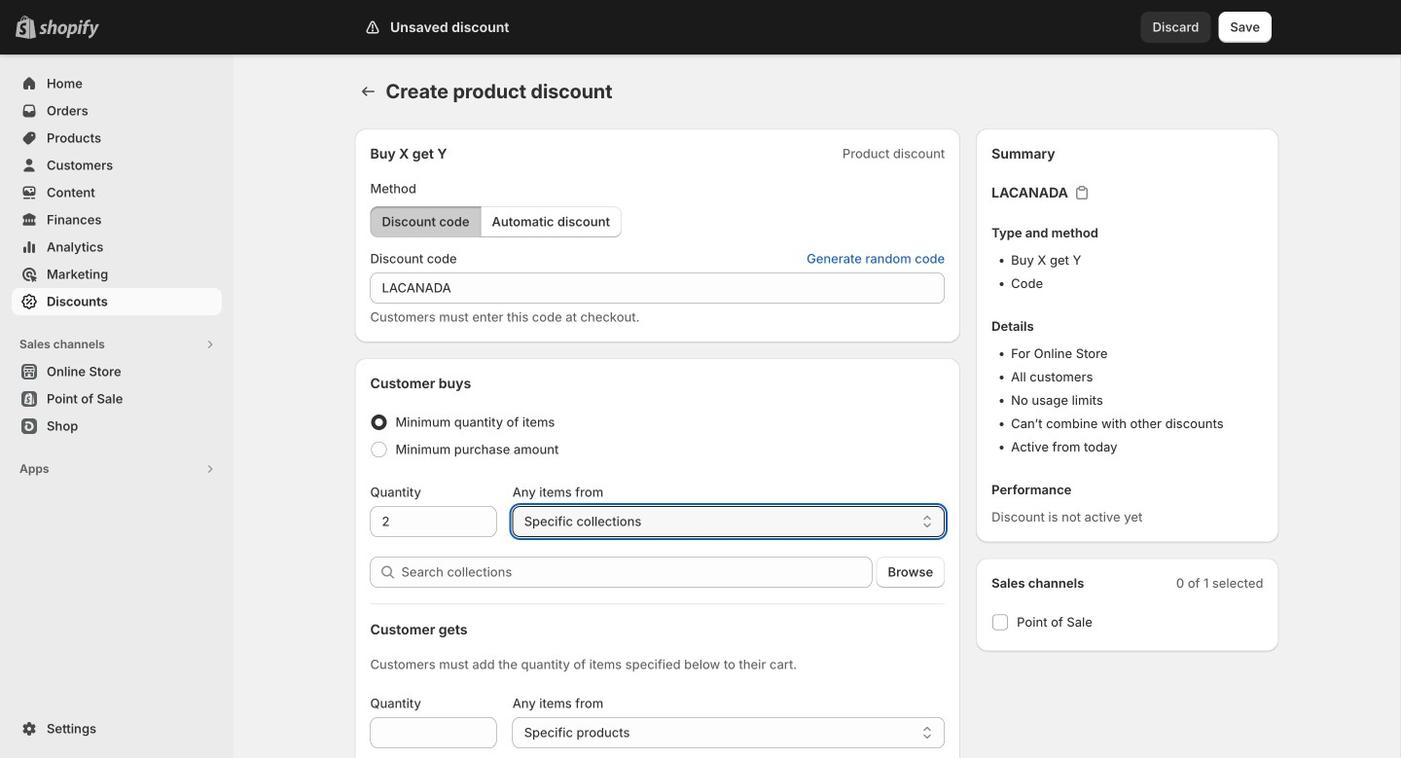 Task type: vqa. For each thing, say whether or not it's contained in the screenshot.
the Search collections text field at the bottom
yes



Task type: locate. For each thing, give the bounding box(es) containing it.
None text field
[[370, 506, 497, 537]]

Search collections text field
[[401, 557, 872, 588]]

shopify image
[[39, 19, 99, 39]]

None text field
[[370, 272, 945, 304], [370, 717, 497, 748], [370, 272, 945, 304], [370, 717, 497, 748]]



